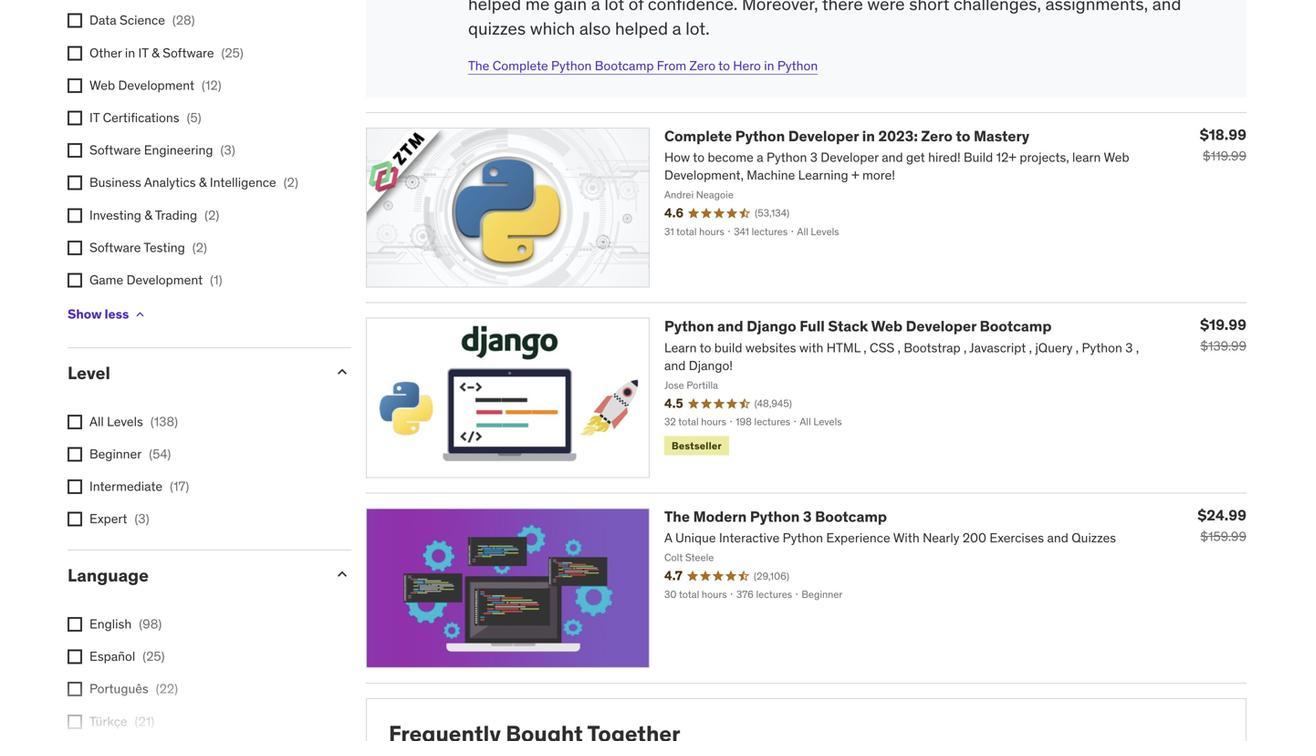 Task type: locate. For each thing, give the bounding box(es) containing it.
(12)
[[202, 77, 221, 93]]

6 xsmall image from the top
[[68, 683, 82, 697]]

1 vertical spatial zero
[[921, 127, 953, 145]]

xsmall image up show
[[68, 241, 82, 255]]

(3) up intelligence
[[220, 142, 235, 158]]

1 horizontal spatial it
[[138, 45, 149, 61]]

xsmall image left beginner
[[68, 448, 82, 462]]

software down (28)
[[163, 45, 214, 61]]

intermediate
[[89, 479, 162, 495]]

xsmall image left intermediate
[[68, 480, 82, 495]]

in right the other
[[125, 45, 135, 61]]

development down the other in it & software (25)
[[118, 77, 194, 93]]

0 horizontal spatial web
[[89, 77, 115, 93]]

5 xsmall image from the top
[[68, 448, 82, 462]]

the
[[468, 57, 489, 74], [664, 508, 690, 526]]

level button
[[68, 362, 318, 384]]

zero right from
[[690, 57, 716, 74]]

software
[[163, 45, 214, 61], [89, 142, 141, 158], [89, 239, 141, 256]]

xsmall image right the less
[[133, 308, 147, 322]]

xsmall image left software engineering (3)
[[68, 143, 82, 158]]

xsmall image for game
[[68, 273, 82, 288]]

2 small image from the top
[[333, 566, 351, 584]]

1 vertical spatial web
[[871, 317, 903, 336]]

xsmall image left business
[[68, 176, 82, 190]]

(2) right intelligence
[[284, 174, 298, 191]]

português
[[89, 681, 149, 698]]

(2)
[[284, 174, 298, 191], [205, 207, 219, 223], [192, 239, 207, 256]]

xsmall image left the other
[[68, 46, 82, 60]]

in right hero
[[764, 57, 774, 74]]

engineering
[[144, 142, 213, 158]]

to left mastery
[[956, 127, 970, 145]]

$18.99
[[1200, 125, 1247, 144]]

português (22)
[[89, 681, 178, 698]]

1 vertical spatial developer
[[906, 317, 977, 336]]

&
[[152, 45, 159, 61], [199, 174, 207, 191], [144, 207, 152, 223]]

xsmall image left game
[[68, 273, 82, 288]]

& left trading on the left top
[[144, 207, 152, 223]]

2 vertical spatial (2)
[[192, 239, 207, 256]]

to for mastery
[[956, 127, 970, 145]]

1 vertical spatial complete
[[664, 127, 732, 145]]

1 horizontal spatial to
[[956, 127, 970, 145]]

development
[[118, 77, 194, 93], [126, 272, 203, 288]]

0 vertical spatial bootcamp
[[595, 57, 654, 74]]

the complete python bootcamp from zero to hero in python
[[468, 57, 818, 74]]

xsmall image for beginner
[[68, 448, 82, 462]]

intelligence
[[210, 174, 276, 191]]

to left hero
[[718, 57, 730, 74]]

1 vertical spatial it
[[89, 109, 100, 126]]

0 horizontal spatial it
[[89, 109, 100, 126]]

modern
[[693, 508, 747, 526]]

zero for 2023:
[[921, 127, 953, 145]]

xsmall image
[[68, 46, 82, 60], [68, 78, 82, 93], [68, 111, 82, 125], [68, 208, 82, 223], [68, 241, 82, 255], [133, 308, 147, 322], [68, 415, 82, 430], [68, 480, 82, 495], [68, 513, 82, 527], [68, 618, 82, 632], [68, 650, 82, 665], [68, 715, 82, 730]]

the modern python 3 bootcamp
[[664, 508, 887, 526]]

& up web development (12)
[[152, 45, 159, 61]]

software up business
[[89, 142, 141, 158]]

xsmall image for other in it & software
[[68, 46, 82, 60]]

1 horizontal spatial (3)
[[220, 142, 235, 158]]

xsmall image left português
[[68, 683, 82, 697]]

(21)
[[135, 714, 154, 730]]

1 vertical spatial development
[[126, 272, 203, 288]]

xsmall image
[[68, 13, 82, 28], [68, 143, 82, 158], [68, 176, 82, 190], [68, 273, 82, 288], [68, 448, 82, 462], [68, 683, 82, 697]]

1 vertical spatial software
[[89, 142, 141, 158]]

0 vertical spatial complete
[[493, 57, 548, 74]]

xsmall image left certifications
[[68, 111, 82, 125]]

show less button
[[68, 297, 147, 333]]

analytics
[[144, 174, 196, 191]]

0 vertical spatial development
[[118, 77, 194, 93]]

zero right 2023:
[[921, 127, 953, 145]]

0 horizontal spatial complete
[[493, 57, 548, 74]]

2 horizontal spatial bootcamp
[[980, 317, 1052, 336]]

0 vertical spatial (3)
[[220, 142, 235, 158]]

(25) up (12)
[[221, 45, 243, 61]]

1 horizontal spatial zero
[[921, 127, 953, 145]]

0 horizontal spatial to
[[718, 57, 730, 74]]

xsmall image for intermediate
[[68, 480, 82, 495]]

3 xsmall image from the top
[[68, 176, 82, 190]]

1 small image from the top
[[333, 363, 351, 381]]

1 horizontal spatial in
[[764, 57, 774, 74]]

0 vertical spatial small image
[[333, 363, 351, 381]]

(17)
[[170, 479, 189, 495]]

2 vertical spatial software
[[89, 239, 141, 256]]

1 horizontal spatial bootcamp
[[815, 508, 887, 526]]

0 vertical spatial it
[[138, 45, 149, 61]]

2023:
[[878, 127, 918, 145]]

0 vertical spatial the
[[468, 57, 489, 74]]

1 vertical spatial (25)
[[143, 649, 165, 665]]

0 horizontal spatial bootcamp
[[595, 57, 654, 74]]

xsmall image for english
[[68, 618, 82, 632]]

business
[[89, 174, 141, 191]]

data
[[89, 12, 117, 28]]

show
[[68, 306, 102, 323]]

xsmall image left the all
[[68, 415, 82, 430]]

beginner (54)
[[89, 446, 171, 463]]

1 horizontal spatial the
[[664, 508, 690, 526]]

1 vertical spatial (3)
[[135, 511, 149, 528]]

(2) right testing
[[192, 239, 207, 256]]

xsmall image left data
[[68, 13, 82, 28]]

software for software testing
[[89, 239, 141, 256]]

complete
[[493, 57, 548, 74], [664, 127, 732, 145]]

complete python developer in 2023: zero to mastery link
[[664, 127, 1030, 145]]

1 vertical spatial &
[[199, 174, 207, 191]]

1 horizontal spatial complete
[[664, 127, 732, 145]]

1 vertical spatial to
[[956, 127, 970, 145]]

game development (1)
[[89, 272, 222, 288]]

xsmall image left expert
[[68, 513, 82, 527]]

less
[[105, 306, 129, 323]]

web right stack
[[871, 317, 903, 336]]

xsmall image for web development
[[68, 78, 82, 93]]

$119.99
[[1203, 148, 1247, 164]]

(25) down (98)
[[143, 649, 165, 665]]

small image
[[333, 363, 351, 381], [333, 566, 351, 584]]

software down investing
[[89, 239, 141, 256]]

xsmall image left español
[[68, 650, 82, 665]]

xsmall image for data
[[68, 13, 82, 28]]

0 vertical spatial to
[[718, 57, 730, 74]]

xsmall image for investing & trading
[[68, 208, 82, 223]]

xsmall image left english
[[68, 618, 82, 632]]

development down testing
[[126, 272, 203, 288]]

& right the analytics
[[199, 174, 207, 191]]

it
[[138, 45, 149, 61], [89, 109, 100, 126]]

1 horizontal spatial (25)
[[221, 45, 243, 61]]

(1)
[[210, 272, 222, 288]]

3
[[803, 508, 812, 526]]

to
[[718, 57, 730, 74], [956, 127, 970, 145]]

$24.99
[[1198, 506, 1247, 525]]

2 xsmall image from the top
[[68, 143, 82, 158]]

(3)
[[220, 142, 235, 158], [135, 511, 149, 528]]

1 horizontal spatial developer
[[906, 317, 977, 336]]

0 vertical spatial web
[[89, 77, 115, 93]]

(3) down "intermediate (17)"
[[135, 511, 149, 528]]

2 vertical spatial &
[[144, 207, 152, 223]]

0 horizontal spatial (25)
[[143, 649, 165, 665]]

stack
[[828, 317, 868, 336]]

developer
[[788, 127, 859, 145], [906, 317, 977, 336]]

trading
[[155, 207, 197, 223]]

level
[[68, 362, 110, 384]]

0 vertical spatial zero
[[690, 57, 716, 74]]

1 xsmall image from the top
[[68, 13, 82, 28]]

software engineering (3)
[[89, 142, 235, 158]]

$19.99
[[1200, 316, 1247, 335]]

it left certifications
[[89, 109, 100, 126]]

1 horizontal spatial web
[[871, 317, 903, 336]]

the complete python bootcamp from zero to hero in python link
[[468, 57, 818, 74]]

türkçe (21)
[[89, 714, 154, 730]]

xsmall image left web development (12)
[[68, 78, 82, 93]]

in left 2023:
[[862, 127, 875, 145]]

2 vertical spatial bootcamp
[[815, 508, 887, 526]]

0 vertical spatial (2)
[[284, 174, 298, 191]]

(2) right trading on the left top
[[205, 207, 219, 223]]

web down the other
[[89, 77, 115, 93]]

xsmall image for it certifications
[[68, 111, 82, 125]]

0 horizontal spatial developer
[[788, 127, 859, 145]]

0 horizontal spatial in
[[125, 45, 135, 61]]

in
[[125, 45, 135, 61], [764, 57, 774, 74], [862, 127, 875, 145]]

web
[[89, 77, 115, 93], [871, 317, 903, 336]]

0 horizontal spatial the
[[468, 57, 489, 74]]

levels
[[107, 414, 143, 430]]

0 horizontal spatial zero
[[690, 57, 716, 74]]

xsmall image left türkçe
[[68, 715, 82, 730]]

testing
[[144, 239, 185, 256]]

bootcamp
[[595, 57, 654, 74], [980, 317, 1052, 336], [815, 508, 887, 526]]

1 vertical spatial small image
[[333, 566, 351, 584]]

(25)
[[221, 45, 243, 61], [143, 649, 165, 665]]

xsmall image left investing
[[68, 208, 82, 223]]

1 vertical spatial the
[[664, 508, 690, 526]]

4 xsmall image from the top
[[68, 273, 82, 288]]

it down science
[[138, 45, 149, 61]]

python
[[551, 57, 592, 74], [777, 57, 818, 74], [735, 127, 785, 145], [664, 317, 714, 336], [750, 508, 800, 526]]

zero
[[690, 57, 716, 74], [921, 127, 953, 145]]



Task type: describe. For each thing, give the bounding box(es) containing it.
(22)
[[156, 681, 178, 698]]

beginner
[[89, 446, 142, 463]]

software for software engineering
[[89, 142, 141, 158]]

$19.99 $139.99
[[1200, 316, 1247, 355]]

hero
[[733, 57, 761, 74]]

certifications
[[103, 109, 179, 126]]

$18.99 $119.99
[[1200, 125, 1247, 164]]

web development (12)
[[89, 77, 221, 93]]

(54)
[[149, 446, 171, 463]]

from
[[657, 57, 686, 74]]

1 vertical spatial (2)
[[205, 207, 219, 223]]

(28)
[[172, 12, 195, 28]]

all levels (138)
[[89, 414, 178, 430]]

xsmall image for software
[[68, 143, 82, 158]]

python and django full stack web developer bootcamp link
[[664, 317, 1052, 336]]

english
[[89, 616, 132, 633]]

expert (3)
[[89, 511, 149, 528]]

español (25)
[[89, 649, 165, 665]]

investing & trading (2)
[[89, 207, 219, 223]]

xsmall image for expert
[[68, 513, 82, 527]]

language
[[68, 565, 149, 587]]

language button
[[68, 565, 318, 587]]

show less
[[68, 306, 129, 323]]

0 vertical spatial software
[[163, 45, 214, 61]]

software testing (2)
[[89, 239, 207, 256]]

0 vertical spatial developer
[[788, 127, 859, 145]]

data science (28)
[[89, 12, 195, 28]]

0 vertical spatial &
[[152, 45, 159, 61]]

türkçe
[[89, 714, 127, 730]]

science
[[120, 12, 165, 28]]

intermediate (17)
[[89, 479, 189, 495]]

1 vertical spatial bootcamp
[[980, 317, 1052, 336]]

it certifications (5)
[[89, 109, 201, 126]]

xsmall image for business
[[68, 176, 82, 190]]

python and django full stack web developer bootcamp
[[664, 317, 1052, 336]]

the modern python 3 bootcamp link
[[664, 508, 887, 526]]

xsmall image for português
[[68, 683, 82, 697]]

xsmall image for software testing
[[68, 241, 82, 255]]

other
[[89, 45, 122, 61]]

investing
[[89, 207, 141, 223]]

mastery
[[974, 127, 1030, 145]]

game
[[89, 272, 123, 288]]

(98)
[[139, 616, 162, 633]]

small image for language
[[333, 566, 351, 584]]

0 horizontal spatial (3)
[[135, 511, 149, 528]]

xsmall image for all levels
[[68, 415, 82, 430]]

english (98)
[[89, 616, 162, 633]]

complete python developer in 2023: zero to mastery
[[664, 127, 1030, 145]]

$139.99
[[1200, 338, 1247, 355]]

development for game development
[[126, 272, 203, 288]]

$24.99 $159.99
[[1198, 506, 1247, 545]]

(5)
[[187, 109, 201, 126]]

django
[[747, 317, 796, 336]]

other in it & software (25)
[[89, 45, 243, 61]]

zero for from
[[690, 57, 716, 74]]

the for the complete python bootcamp from zero to hero in python
[[468, 57, 489, 74]]

to for hero
[[718, 57, 730, 74]]

xsmall image inside show less button
[[133, 308, 147, 322]]

xsmall image for español
[[68, 650, 82, 665]]

(138)
[[150, 414, 178, 430]]

2 horizontal spatial in
[[862, 127, 875, 145]]

$159.99
[[1200, 529, 1247, 545]]

development for web development
[[118, 77, 194, 93]]

business analytics & intelligence (2)
[[89, 174, 298, 191]]

xsmall image for türkçe
[[68, 715, 82, 730]]

español
[[89, 649, 135, 665]]

full
[[800, 317, 825, 336]]

and
[[717, 317, 743, 336]]

0 vertical spatial (25)
[[221, 45, 243, 61]]

the for the modern python 3 bootcamp
[[664, 508, 690, 526]]

small image for level
[[333, 363, 351, 381]]

expert
[[89, 511, 127, 528]]

all
[[89, 414, 104, 430]]



Task type: vqa. For each thing, say whether or not it's contained in the screenshot.


